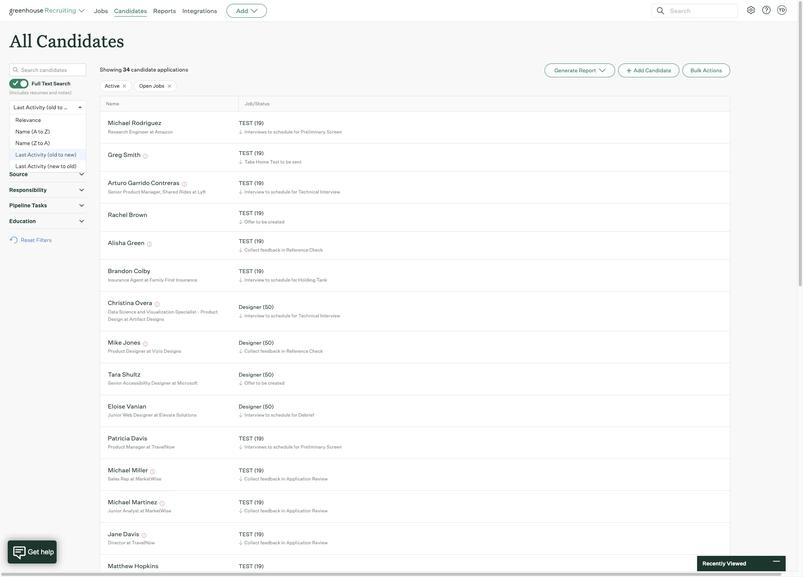 Task type: vqa. For each thing, say whether or not it's contained in the screenshot.
rightmost And
yes



Task type: locate. For each thing, give the bounding box(es) containing it.
integrations
[[182, 7, 217, 15]]

last activity (old to new) option up relevance option at the top left of the page
[[13, 104, 76, 110]]

a)
[[44, 140, 50, 146]]

test (19) interviews to schedule for preliminary screen for rodriguez
[[239, 120, 342, 135]]

to down designer (50) offer to be created at the left of page
[[266, 413, 270, 419]]

last for last activity (new to old) option
[[15, 163, 26, 169]]

specialist
[[175, 309, 197, 315]]

test inside test (19) take home test to be sent
[[239, 150, 253, 157]]

data
[[108, 309, 118, 315]]

be up test (19) collect feedback in reference check
[[262, 219, 267, 225]]

2 interviews from the top
[[245, 445, 267, 451]]

0 horizontal spatial insurance
[[108, 277, 129, 283]]

0 vertical spatial junior
[[108, 413, 122, 419]]

0 vertical spatial offer to be created link
[[238, 218, 287, 226]]

(50) inside designer (50) interview to schedule for technical interview
[[263, 304, 274, 311]]

created up designer (50) interview to schedule for debrief
[[268, 381, 285, 387]]

interviews to schedule for preliminary screen link up sent
[[238, 128, 344, 136]]

2 test from the top
[[239, 150, 253, 157]]

2 vertical spatial michael
[[108, 499, 130, 507]]

jobs
[[94, 7, 108, 15], [153, 83, 164, 89], [9, 140, 22, 146]]

2 preliminary from the top
[[301, 445, 326, 451]]

test for take home test to be sent link
[[239, 150, 253, 157]]

add for add candidate
[[634, 67, 644, 74]]

offer for test
[[245, 219, 255, 225]]

1 test from the top
[[239, 120, 253, 127]]

2 vertical spatial review
[[312, 541, 328, 547]]

be up designer (50) interview to schedule for debrief
[[262, 381, 267, 387]]

5 feedback from the top
[[261, 541, 280, 547]]

1 review from the top
[[312, 477, 328, 483]]

0 horizontal spatial jobs
[[9, 140, 22, 146]]

last for the top last activity (old to new) option
[[13, 104, 25, 110]]

2 vertical spatial test (19) collect feedback in application review
[[239, 532, 328, 547]]

interview inside designer (50) interview to schedule for debrief
[[245, 413, 265, 419]]

test (19) interviews to schedule for preliminary screen down interview to schedule for debrief link
[[239, 436, 342, 451]]

4 feedback from the top
[[261, 509, 280, 515]]

technical inside designer (50) interview to schedule for technical interview
[[298, 313, 319, 319]]

0 vertical spatial senior
[[108, 189, 122, 195]]

interview for designer (50) interview to schedule for technical interview
[[245, 313, 265, 319]]

for left holding
[[292, 277, 297, 283]]

3 collect feedback in application review link from the top
[[238, 540, 330, 547]]

interviews for patricia davis
[[245, 445, 267, 451]]

(old up relevance option at the top left of the page
[[46, 104, 56, 110]]

for
[[294, 129, 300, 135], [292, 189, 297, 195], [292, 277, 297, 283], [292, 313, 297, 319], [292, 413, 297, 419], [294, 445, 300, 451]]

jobs left candidates 'link'
[[94, 7, 108, 15]]

1 (50) from the top
[[263, 304, 274, 311]]

8 test from the top
[[239, 468, 253, 474]]

michael miller link
[[108, 467, 148, 476]]

collect feedback in application review link
[[238, 476, 330, 483], [238, 508, 330, 515], [238, 540, 330, 547]]

1 vertical spatial test (19) interviews to schedule for preliminary screen
[[239, 436, 342, 451]]

2 screen from the top
[[327, 445, 342, 451]]

check for (50)
[[309, 349, 323, 355]]

for inside test (19) interview to schedule for technical interview
[[292, 189, 297, 195]]

collect feedback in reference check link up designer (50) offer to be created at the left of page
[[238, 348, 325, 355]]

1 vertical spatial michael
[[108, 467, 130, 475]]

reference inside test (19) collect feedback in reference check
[[286, 247, 308, 253]]

1 interview to schedule for technical interview link from the top
[[238, 188, 342, 196]]

1 vertical spatial senior
[[108, 381, 122, 387]]

last activity (old to new) option up the 'last activity (new to old)'
[[10, 149, 86, 161]]

1 technical from the top
[[298, 189, 319, 195]]

be inside test (19) offer to be created
[[262, 219, 267, 225]]

in for mike jones
[[281, 349, 285, 355]]

2 horizontal spatial jobs
[[153, 83, 164, 89]]

lyft
[[198, 189, 206, 195]]

schedule down test
[[271, 189, 291, 195]]

for left debrief
[[292, 413, 297, 419]]

(50) for designer (50) interview to schedule for debrief
[[263, 404, 274, 410]]

for inside designer (50) interview to schedule for debrief
[[292, 413, 297, 419]]

schedule up test (19) take home test to be sent
[[273, 129, 293, 135]]

3 collect from the top
[[245, 477, 260, 483]]

tara
[[108, 371, 121, 379]]

at right manager
[[146, 445, 151, 451]]

michael up the analyst on the left bottom
[[108, 499, 130, 507]]

alisha green
[[108, 239, 145, 247]]

schedule inside designer (50) interview to schedule for debrief
[[271, 413, 291, 419]]

in for jane davis
[[281, 541, 285, 547]]

for for vanian
[[292, 413, 297, 419]]

created for (50)
[[268, 381, 285, 387]]

1 junior from the top
[[108, 413, 122, 419]]

test for davis interviews to schedule for preliminary screen 'link'
[[239, 436, 253, 442]]

test
[[239, 120, 253, 127], [239, 150, 253, 157], [239, 180, 253, 187], [239, 210, 253, 217], [239, 238, 253, 245], [239, 268, 253, 275], [239, 436, 253, 442], [239, 468, 253, 474], [239, 500, 253, 506], [239, 532, 253, 538], [239, 564, 253, 570]]

generate
[[555, 67, 578, 74]]

candidate reports are now available! apply filters and select "view in app" element
[[545, 64, 615, 78]]

designer (50) interview to schedule for technical interview
[[239, 304, 340, 319]]

test for interview to schedule for technical interview link related to arturo garrido contreras
[[239, 180, 253, 187]]

for up the designer (50) collect feedback in reference check at the left bottom
[[292, 313, 297, 319]]

for for colby
[[292, 277, 297, 283]]

2 michael from the top
[[108, 467, 130, 475]]

davis inside patricia davis product manager at travelnow
[[131, 435, 147, 443]]

0 vertical spatial new)
[[64, 104, 76, 110]]

for inside test (19) interview to schedule for holding tank
[[292, 277, 297, 283]]

1 senior from the top
[[108, 189, 122, 195]]

(old inside list box
[[47, 151, 57, 158]]

arturo
[[108, 179, 127, 187]]

designer inside tara shultz senior accessibility designer at microsoft
[[151, 381, 171, 387]]

1 vertical spatial and
[[137, 309, 145, 315]]

configure image
[[747, 5, 756, 15]]

1 vertical spatial collect feedback in reference check link
[[238, 348, 325, 355]]

(old up (new
[[47, 151, 57, 158]]

(50) down the interview to schedule for holding tank link
[[263, 304, 274, 311]]

(19) inside test (19) interview to schedule for technical interview
[[254, 180, 264, 187]]

technical
[[298, 189, 319, 195], [298, 313, 319, 319]]

4 test from the top
[[239, 210, 253, 217]]

3 feedback from the top
[[261, 477, 280, 483]]

feedback for davis
[[261, 541, 280, 547]]

interviews down "job/status"
[[245, 129, 267, 135]]

to down interview to schedule for debrief link
[[268, 445, 272, 451]]

michael miller
[[108, 467, 148, 475]]

2 technical from the top
[[298, 313, 319, 319]]

interview to schedule for holding tank link
[[238, 277, 329, 284]]

at left "elevate"
[[154, 413, 158, 419]]

schedule inside test (19) interview to schedule for holding tank
[[271, 277, 291, 283]]

2 vertical spatial last
[[15, 163, 26, 169]]

interviews to schedule for preliminary screen link
[[238, 128, 344, 136], [238, 444, 344, 451]]

test inside test (19) interview to schedule for technical interview
[[239, 180, 253, 187]]

1 collect feedback in application review link from the top
[[238, 476, 330, 483]]

(50) for designer (50) collect feedback in reference check
[[263, 340, 274, 346]]

created for (19)
[[268, 219, 285, 225]]

1 vertical spatial screen
[[327, 445, 342, 451]]

0 vertical spatial offer
[[245, 219, 255, 225]]

full text search (includes resumes and notes)
[[9, 81, 72, 96]]

active
[[105, 83, 120, 89]]

collect for jane davis
[[245, 541, 260, 547]]

1 vertical spatial designs
[[164, 349, 181, 355]]

sent
[[292, 159, 302, 165]]

smith
[[123, 151, 141, 159]]

offer inside designer (50) offer to be created
[[245, 381, 255, 387]]

1 horizontal spatial and
[[137, 309, 145, 315]]

2 (19) from the top
[[254, 150, 264, 157]]

at inside michael rodriguez research engineer at amazon
[[150, 129, 154, 135]]

3 test from the top
[[239, 180, 253, 187]]

interview to schedule for technical interview link for christina overa
[[238, 312, 342, 320]]

1 vertical spatial technical
[[298, 313, 319, 319]]

test for collect feedback in application review link related to jane davis
[[239, 532, 253, 538]]

junior inside eloise vanian junior web designer at elevate solutions
[[108, 413, 122, 419]]

eloise vanian link
[[108, 403, 146, 412]]

jobs right open
[[153, 83, 164, 89]]

collect inside the designer (50) collect feedback in reference check
[[245, 349, 260, 355]]

interviews
[[245, 129, 267, 135], [245, 445, 267, 451]]

6 test from the top
[[239, 268, 253, 275]]

matthew hopkins
[[108, 563, 159, 571]]

all candidates
[[9, 29, 124, 52]]

2 vertical spatial collect feedback in application review link
[[238, 540, 330, 547]]

1 vertical spatial be
[[262, 219, 267, 225]]

5 in from the top
[[281, 541, 285, 547]]

at down 'science'
[[124, 317, 128, 323]]

sales
[[108, 477, 120, 483]]

brandon colby link
[[108, 268, 150, 276]]

rep
[[121, 477, 129, 483]]

for for davis
[[294, 445, 300, 451]]

0 vertical spatial last activity (old to new) option
[[13, 104, 76, 110]]

be left sent
[[286, 159, 291, 165]]

Search text field
[[668, 5, 731, 16]]

reset
[[21, 237, 35, 244]]

(50) for designer (50) offer to be created
[[263, 372, 274, 378]]

senior
[[108, 189, 122, 195], [108, 381, 122, 387]]

1 vertical spatial new)
[[65, 151, 77, 158]]

test for collect feedback in application review link related to michael martinez
[[239, 500, 253, 506]]

1 collect feedback in reference check link from the top
[[238, 247, 325, 254]]

candidates right jobs link
[[114, 7, 147, 15]]

0 vertical spatial jobs
[[94, 7, 108, 15]]

collect feedback in reference check link for (50)
[[238, 348, 325, 355]]

to right test
[[280, 159, 285, 165]]

1 horizontal spatial insurance
[[176, 277, 197, 283]]

at down 'rodriguez'
[[150, 129, 154, 135]]

1 horizontal spatial add
[[634, 67, 644, 74]]

vizio
[[152, 349, 163, 355]]

1 vertical spatial interviews to schedule for preliminary screen link
[[238, 444, 344, 451]]

2 collect feedback in application review link from the top
[[238, 508, 330, 515]]

(50) inside designer (50) interview to schedule for debrief
[[263, 404, 274, 410]]

created up test (19) collect feedback in reference check
[[268, 219, 285, 225]]

1 vertical spatial marketwise
[[145, 509, 171, 515]]

contreras
[[151, 179, 180, 187]]

feedback inside test (19) collect feedback in reference check
[[261, 247, 280, 253]]

designer inside the designer (50) collect feedback in reference check
[[239, 340, 262, 346]]

3 michael from the top
[[108, 499, 130, 507]]

at inside eloise vanian junior web designer at elevate solutions
[[154, 413, 158, 419]]

last down "(includes"
[[13, 104, 25, 110]]

name left (a
[[15, 128, 30, 135]]

insurance
[[108, 277, 129, 283], [176, 277, 197, 283]]

colby
[[134, 268, 150, 275]]

to
[[57, 104, 63, 110], [38, 128, 43, 135], [268, 129, 272, 135], [38, 140, 43, 146], [58, 151, 63, 158], [280, 159, 285, 165], [61, 163, 66, 169], [266, 189, 270, 195], [256, 219, 261, 225], [266, 277, 270, 283], [266, 313, 270, 319], [256, 381, 261, 387], [266, 413, 270, 419], [268, 445, 272, 451]]

interview to schedule for technical interview link up the designer (50) collect feedback in reference check at the left bottom
[[238, 312, 342, 320]]

insurance right "first"
[[176, 277, 197, 283]]

designs right vizio
[[164, 349, 181, 355]]

list box
[[10, 114, 86, 172]]

1 vertical spatial interviews
[[245, 445, 267, 451]]

matthew hopkins link
[[108, 563, 159, 572]]

check inside test (19) collect feedback in reference check
[[309, 247, 323, 253]]

technical inside test (19) interview to schedule for technical interview
[[298, 189, 319, 195]]

name for name (a to z)
[[15, 128, 30, 135]]

schedule for davis
[[273, 445, 293, 451]]

1 vertical spatial (old
[[47, 151, 57, 158]]

reference inside the designer (50) collect feedback in reference check
[[286, 349, 308, 355]]

1 interviews to schedule for preliminary screen link from the top
[[238, 128, 344, 136]]

relevance option
[[10, 114, 86, 126]]

test inside test (19) interview to schedule for holding tank
[[239, 268, 253, 275]]

test for offer to be created link for (19)
[[239, 210, 253, 217]]

microsoft
[[177, 381, 198, 387]]

1 horizontal spatial jobs
[[94, 7, 108, 15]]

at inside brandon colby insurance agent at family first insurance
[[144, 277, 149, 283]]

activity
[[26, 104, 45, 110], [27, 151, 46, 158], [27, 163, 46, 169]]

2 feedback from the top
[[261, 349, 280, 355]]

interview for designer (50) interview to schedule for debrief
[[245, 413, 265, 419]]

name left (z in the left of the page
[[15, 140, 30, 146]]

feedback inside the designer (50) collect feedback in reference check
[[261, 349, 280, 355]]

1 vertical spatial interview to schedule for technical interview link
[[238, 312, 342, 320]]

product
[[123, 189, 140, 195], [201, 309, 218, 315], [108, 349, 125, 355], [108, 445, 125, 451]]

0 vertical spatial add
[[236, 7, 248, 15]]

0 horizontal spatial add
[[236, 7, 248, 15]]

0 vertical spatial michael
[[108, 119, 130, 127]]

hopkins
[[134, 563, 159, 571]]

2 offer from the top
[[245, 381, 255, 387]]

schedule left holding
[[271, 277, 291, 283]]

candidates down jobs link
[[36, 29, 124, 52]]

2 vertical spatial be
[[262, 381, 267, 387]]

senior down tara
[[108, 381, 122, 387]]

designer inside designer (50) interview to schedule for technical interview
[[239, 304, 262, 311]]

last down profile
[[15, 163, 26, 169]]

1 vertical spatial check
[[309, 349, 323, 355]]

new) up old)
[[65, 151, 77, 158]]

interviews to schedule for preliminary screen link down interview to schedule for debrief link
[[238, 444, 344, 451]]

5 test from the top
[[239, 238, 253, 245]]

filters
[[36, 237, 52, 244]]

1 vertical spatial review
[[312, 509, 328, 515]]

1 offer to be created link from the top
[[238, 218, 287, 226]]

and down text
[[49, 90, 57, 96]]

rides
[[179, 189, 191, 195]]

at inside 'data science and visualization specialist - product design at artifact designs'
[[124, 317, 128, 323]]

1 michael from the top
[[108, 119, 130, 127]]

in
[[281, 247, 285, 253], [281, 349, 285, 355], [281, 477, 285, 483], [281, 509, 285, 515], [281, 541, 285, 547]]

collect feedback in application review link for jane davis
[[238, 540, 330, 547]]

for down sent
[[292, 189, 297, 195]]

showing 34 candidate applications
[[100, 66, 188, 73]]

schedule up the designer (50) collect feedback in reference check at the left bottom
[[271, 313, 291, 319]]

for down debrief
[[294, 445, 300, 451]]

interview inside test (19) interview to schedule for holding tank
[[245, 277, 265, 283]]

new) down notes)
[[64, 104, 76, 110]]

patricia davis link
[[108, 435, 147, 444]]

to inside designer (50) interview to schedule for technical interview
[[266, 313, 270, 319]]

-
[[198, 309, 200, 315]]

6 (19) from the top
[[254, 268, 264, 275]]

schedule
[[273, 129, 293, 135], [271, 189, 291, 195], [271, 277, 291, 283], [271, 313, 291, 319], [271, 413, 291, 419], [273, 445, 293, 451]]

marketwise for miller
[[136, 477, 161, 483]]

9 (19) from the top
[[254, 500, 264, 506]]

preliminary for patricia davis
[[301, 445, 326, 451]]

1 collect from the top
[[245, 247, 260, 253]]

4 (50) from the top
[[263, 404, 274, 410]]

None field
[[10, 101, 17, 114]]

for up sent
[[294, 129, 300, 135]]

preliminary down debrief
[[301, 445, 326, 451]]

4 (19) from the top
[[254, 210, 264, 217]]

review for michael miller
[[312, 477, 328, 483]]

jane
[[108, 531, 122, 539]]

3 test (19) collect feedback in application review from the top
[[239, 532, 328, 547]]

3 (19) from the top
[[254, 180, 264, 187]]

greenhouse recruiting image
[[9, 6, 79, 15]]

collect for michael miller
[[245, 477, 260, 483]]

junior down eloise
[[108, 413, 122, 419]]

2 test (19) interviews to schedule for preliminary screen from the top
[[239, 436, 342, 451]]

1 preliminary from the top
[[301, 129, 326, 135]]

designer inside eloise vanian junior web designer at elevate solutions
[[133, 413, 153, 419]]

director
[[108, 541, 126, 547]]

report
[[579, 67, 596, 74]]

1 vertical spatial travelnow
[[132, 541, 155, 547]]

schedule for colby
[[271, 277, 291, 283]]

eloise vanian junior web designer at elevate solutions
[[108, 403, 197, 419]]

2 offer to be created link from the top
[[238, 380, 287, 387]]

marketwise
[[136, 477, 161, 483], [145, 509, 171, 515]]

0 horizontal spatial and
[[49, 90, 57, 96]]

created
[[268, 219, 285, 225], [268, 381, 285, 387]]

0 vertical spatial test (19) collect feedback in application review
[[239, 468, 328, 483]]

4 in from the top
[[281, 509, 285, 515]]

4 collect from the top
[[245, 509, 260, 515]]

interview to schedule for technical interview link down sent
[[238, 188, 342, 196]]

and up artifact
[[137, 309, 145, 315]]

greg smith
[[108, 151, 141, 159]]

3 review from the top
[[312, 541, 328, 547]]

0 vertical spatial travelnow
[[152, 445, 175, 451]]

be inside test (19) take home test to be sent
[[286, 159, 291, 165]]

0 vertical spatial marketwise
[[136, 477, 161, 483]]

td button
[[776, 4, 788, 16]]

0 vertical spatial last
[[13, 104, 25, 110]]

0 vertical spatial name
[[106, 101, 119, 107]]

to up the designer (50) collect feedback in reference check at the left bottom
[[266, 313, 270, 319]]

(50) inside the designer (50) collect feedback in reference check
[[263, 340, 274, 346]]

schedule for vanian
[[271, 413, 291, 419]]

to left old)
[[61, 163, 66, 169]]

to up test (19) offer to be created
[[266, 189, 270, 195]]

0 vertical spatial davis
[[131, 435, 147, 443]]

test (19) take home test to be sent
[[239, 150, 302, 165]]

marketwise down michael miller has been in application review for more than 5 days image
[[136, 477, 161, 483]]

in for michael martinez
[[281, 509, 285, 515]]

tara shultz link
[[108, 371, 141, 380]]

2 interview to schedule for technical interview link from the top
[[238, 312, 342, 320]]

1 check from the top
[[309, 247, 323, 253]]

to inside test (19) take home test to be sent
[[280, 159, 285, 165]]

review
[[312, 477, 328, 483], [312, 509, 328, 515], [312, 541, 328, 547]]

mike
[[108, 339, 122, 347]]

created inside designer (50) offer to be created
[[268, 381, 285, 387]]

1 vertical spatial junior
[[108, 509, 122, 515]]

1 in from the top
[[281, 247, 285, 253]]

test (19) interviews to schedule for preliminary screen
[[239, 120, 342, 135], [239, 436, 342, 451]]

last activity (old to new) up relevance option at the top left of the page
[[13, 104, 76, 110]]

tasks
[[32, 202, 47, 209]]

schedule down interview to schedule for debrief link
[[273, 445, 293, 451]]

be inside designer (50) offer to be created
[[262, 381, 267, 387]]

1 (19) from the top
[[254, 120, 264, 127]]

travelnow inside patricia davis product manager at travelnow
[[152, 445, 175, 451]]

1 offer from the top
[[245, 219, 255, 225]]

test for rodriguez interviews to schedule for preliminary screen 'link'
[[239, 120, 253, 127]]

2 senior from the top
[[108, 381, 122, 387]]

and
[[49, 90, 57, 96], [137, 309, 145, 315]]

1 vertical spatial preliminary
[[301, 445, 326, 451]]

1 vertical spatial reference
[[286, 349, 308, 355]]

activity down (z in the left of the page
[[27, 151, 46, 158]]

interview
[[245, 189, 265, 195], [320, 189, 340, 195], [245, 277, 265, 283], [245, 313, 265, 319], [320, 313, 340, 319], [245, 413, 265, 419]]

product right "-"
[[201, 309, 218, 315]]

2 interviews to schedule for preliminary screen link from the top
[[238, 444, 344, 451]]

technical down sent
[[298, 189, 319, 195]]

1 vertical spatial created
[[268, 381, 285, 387]]

0 vertical spatial interview to schedule for technical interview link
[[238, 188, 342, 196]]

10 (19) from the top
[[254, 532, 264, 538]]

1 vertical spatial test (19) collect feedback in application review
[[239, 500, 328, 515]]

1 vertical spatial offer to be created link
[[238, 380, 287, 387]]

collect
[[245, 247, 260, 253], [245, 349, 260, 355], [245, 477, 260, 483], [245, 509, 260, 515], [245, 541, 260, 547]]

interviews down interview to schedule for debrief link
[[245, 445, 267, 451]]

preliminary
[[301, 129, 326, 135], [301, 445, 326, 451]]

last
[[13, 104, 25, 110], [15, 151, 26, 158], [15, 163, 26, 169]]

7 (19) from the top
[[254, 436, 264, 442]]

pipeline
[[9, 202, 30, 209]]

1 feedback from the top
[[261, 247, 280, 253]]

2 reference from the top
[[286, 349, 308, 355]]

1 interviews from the top
[[245, 129, 267, 135]]

0 vertical spatial preliminary
[[301, 129, 326, 135]]

check inside the designer (50) collect feedback in reference check
[[309, 349, 323, 355]]

(19) inside test (19) collect feedback in reference check
[[254, 238, 264, 245]]

0 vertical spatial last activity (old to new)
[[13, 104, 76, 110]]

7 test from the top
[[239, 436, 253, 442]]

last activity (old to new) down name (z to a) option
[[15, 151, 77, 158]]

preliminary for michael rodriguez
[[301, 129, 326, 135]]

viewed
[[727, 561, 747, 568]]

1 vertical spatial add
[[634, 67, 644, 74]]

1 vertical spatial name
[[15, 128, 30, 135]]

0 vertical spatial check
[[309, 247, 323, 253]]

2 test (19) collect feedback in application review from the top
[[239, 500, 328, 515]]

0 vertical spatial screen
[[327, 129, 342, 135]]

2 check from the top
[[309, 349, 323, 355]]

0 vertical spatial test (19) interviews to schedule for preliminary screen
[[239, 120, 342, 135]]

interview for test (19) interview to schedule for technical interview
[[245, 189, 265, 195]]

0 vertical spatial created
[[268, 219, 285, 225]]

designs
[[147, 317, 164, 323], [164, 349, 181, 355]]

christina overa link
[[108, 300, 152, 308]]

(50) inside designer (50) offer to be created
[[263, 372, 274, 378]]

designer
[[239, 304, 262, 311], [239, 340, 262, 346], [126, 349, 146, 355], [239, 372, 262, 378], [151, 381, 171, 387], [239, 404, 262, 410], [133, 413, 153, 419]]

interview to schedule for technical interview link
[[238, 188, 342, 196], [238, 312, 342, 320]]

0 vertical spatial collect feedback in application review link
[[238, 476, 330, 483]]

at down martinez
[[140, 509, 144, 515]]

jane davis has been in application review for more than 5 days image
[[141, 534, 148, 539]]

0 vertical spatial be
[[286, 159, 291, 165]]

2 collect feedback in reference check link from the top
[[238, 348, 325, 355]]

last activity (old to new) option
[[13, 104, 76, 110], [10, 149, 86, 161]]

0 vertical spatial collect feedback in reference check link
[[238, 247, 325, 254]]

test (19) interview to schedule for technical interview
[[239, 180, 340, 195]]

travelnow up michael miller has been in application review for more than 5 days image
[[152, 445, 175, 451]]

9 test from the top
[[239, 500, 253, 506]]

schedule left debrief
[[271, 413, 291, 419]]

test inside test (19) collect feedback in reference check
[[239, 238, 253, 245]]

5 collect from the top
[[245, 541, 260, 547]]

junior left the analyst on the left bottom
[[108, 509, 122, 515]]

screen
[[327, 129, 342, 135], [327, 445, 342, 451]]

test (19) collect feedback in application review for michael martinez
[[239, 500, 328, 515]]

checkmark image
[[13, 81, 18, 86]]

1 reference from the top
[[286, 247, 308, 253]]

at right agent
[[144, 277, 149, 283]]

travelnow down jane davis has been in application review for more than 5 days image
[[132, 541, 155, 547]]

at left lyft
[[192, 189, 197, 195]]

christina overa has been in technical interview for more than 14 days image
[[154, 303, 161, 307]]

designs down visualization
[[147, 317, 164, 323]]

0 vertical spatial designs
[[147, 317, 164, 323]]

0 vertical spatial technical
[[298, 189, 319, 195]]

3 in from the top
[[281, 477, 285, 483]]

marketwise for martinez
[[145, 509, 171, 515]]

solutions
[[176, 413, 197, 419]]

candidate
[[131, 66, 156, 73]]

senior down arturo
[[108, 189, 122, 195]]

2 collect from the top
[[245, 349, 260, 355]]

activity up relevance
[[26, 104, 45, 110]]

marketwise down michael martinez has been in application review for more than 5 days icon on the left of the page
[[145, 509, 171, 515]]

travelnow
[[152, 445, 175, 451], [132, 541, 155, 547]]

1 vertical spatial last
[[15, 151, 26, 158]]

offer to be created link up designer (50) interview to schedule for debrief
[[238, 380, 287, 387]]

2 in from the top
[[281, 349, 285, 355]]

to inside designer (50) offer to be created
[[256, 381, 261, 387]]

0 vertical spatial interviews
[[245, 129, 267, 135]]

science
[[119, 309, 136, 315]]

10 test from the top
[[239, 532, 253, 538]]

to up designer (50) interview to schedule for debrief
[[256, 381, 261, 387]]

davis up manager
[[131, 435, 147, 443]]

1 vertical spatial activity
[[27, 151, 46, 158]]

created inside test (19) offer to be created
[[268, 219, 285, 225]]

1 test (19) interviews to schedule for preliminary screen from the top
[[239, 120, 342, 135]]

designs inside 'data science and visualization specialist - product design at artifact designs'
[[147, 317, 164, 323]]

2 vertical spatial name
[[15, 140, 30, 146]]

3 (50) from the top
[[263, 372, 274, 378]]

michael
[[108, 119, 130, 127], [108, 467, 130, 475], [108, 499, 130, 507]]

technical down holding
[[298, 313, 319, 319]]

0 vertical spatial reference
[[286, 247, 308, 253]]

michael up sales
[[108, 467, 130, 475]]

product down the patricia
[[108, 445, 125, 451]]

review for michael martinez
[[312, 509, 328, 515]]

1 vertical spatial collect feedback in application review link
[[238, 508, 330, 515]]

offer inside test (19) offer to be created
[[245, 219, 255, 225]]

preliminary up sent
[[301, 129, 326, 135]]

applications
[[157, 66, 188, 73]]

interviews to schedule for preliminary screen link for davis
[[238, 444, 344, 451]]

last activity (new to old) option
[[10, 161, 86, 172]]

at left microsoft
[[172, 381, 176, 387]]

add inside popup button
[[236, 7, 248, 15]]

michael inside michael rodriguez research engineer at amazon
[[108, 119, 130, 127]]

test (19) interviews to schedule for preliminary screen up sent
[[239, 120, 342, 135]]

1 screen from the top
[[327, 129, 342, 135]]

0 vertical spatial and
[[49, 90, 57, 96]]

2 vertical spatial activity
[[27, 163, 46, 169]]

name for name (z to a)
[[15, 140, 30, 146]]

(50) down the designer (50) collect feedback in reference check at the left bottom
[[263, 372, 274, 378]]

jobs up profile
[[9, 140, 22, 146]]

activity down details
[[27, 163, 46, 169]]

0 vertical spatial interviews to schedule for preliminary screen link
[[238, 128, 344, 136]]

brown
[[129, 211, 147, 219]]

2 created from the top
[[268, 381, 285, 387]]

davis up 'director at travelnow'
[[123, 531, 139, 539]]

recently viewed
[[703, 561, 747, 568]]

8 (19) from the top
[[254, 468, 264, 474]]

jane davis link
[[108, 531, 139, 540]]

collect feedback in application review link for michael miller
[[238, 476, 330, 483]]

visualization
[[146, 309, 174, 315]]

feedback for jones
[[261, 349, 280, 355]]

11 (19) from the top
[[254, 564, 264, 570]]

2 (50) from the top
[[263, 340, 274, 346]]

test inside test (19) offer to be created
[[239, 210, 253, 217]]

in inside the designer (50) collect feedback in reference check
[[281, 349, 285, 355]]

1 vertical spatial offer
[[245, 381, 255, 387]]

5 (19) from the top
[[254, 238, 264, 245]]

1 created from the top
[[268, 219, 285, 225]]

0 vertical spatial review
[[312, 477, 328, 483]]

director at travelnow
[[108, 541, 155, 547]]

offer to be created link up test (19) collect feedback in reference check
[[238, 218, 287, 226]]

michael for michael rodriguez research engineer at amazon
[[108, 119, 130, 127]]

1 test (19) collect feedback in application review from the top
[[239, 468, 328, 483]]

alisha green has been in reference check for more than 10 days image
[[146, 243, 153, 247]]

name down the 'active'
[[106, 101, 119, 107]]

reference for (50)
[[286, 349, 308, 355]]

1 vertical spatial davis
[[123, 531, 139, 539]]

senior inside tara shultz senior accessibility designer at microsoft
[[108, 381, 122, 387]]

rachel brown link
[[108, 211, 147, 220]]

(19) inside test (19) interview to schedule for holding tank
[[254, 268, 264, 275]]

(50) up designer (50) offer to be created at the left of page
[[263, 340, 274, 346]]

2 review from the top
[[312, 509, 328, 515]]

offer for designer
[[245, 381, 255, 387]]



Task type: describe. For each thing, give the bounding box(es) containing it.
test
[[270, 159, 279, 165]]

jobs link
[[94, 7, 108, 15]]

interview to schedule for debrief link
[[238, 412, 316, 419]]

application for michael martinez
[[286, 509, 311, 515]]

interviews for michael rodriguez
[[245, 129, 267, 135]]

at down 'mike jones has been in reference check for more than 10 days' 'image'
[[147, 349, 151, 355]]

test (19) collect feedback in application review for michael miller
[[239, 468, 328, 483]]

michael martinez has been in application review for more than 5 days image
[[159, 502, 166, 507]]

Search candidates field
[[9, 64, 86, 76]]

designer inside designer (50) interview to schedule for debrief
[[239, 404, 262, 410]]

to inside designer (50) interview to schedule for debrief
[[266, 413, 270, 419]]

product inside patricia davis product manager at travelnow
[[108, 445, 125, 451]]

feedback for martinez
[[261, 509, 280, 515]]

application for jane davis
[[286, 541, 311, 547]]

green
[[127, 239, 145, 247]]

source
[[9, 171, 28, 178]]

brandon colby insurance agent at family first insurance
[[108, 268, 197, 283]]

accessibility
[[123, 381, 150, 387]]

integrations link
[[182, 7, 217, 15]]

1 vertical spatial candidates
[[36, 29, 124, 52]]

to left z) on the top left of page
[[38, 128, 43, 135]]

elevate
[[159, 413, 175, 419]]

take home test to be sent link
[[238, 158, 304, 166]]

in for michael miller
[[281, 477, 285, 483]]

patricia
[[108, 435, 130, 443]]

1 vertical spatial last activity (old to new) option
[[10, 149, 86, 161]]

holding
[[298, 277, 316, 283]]

11 test from the top
[[239, 564, 253, 570]]

interview to schedule for technical interview link for arturo garrido contreras
[[238, 188, 342, 196]]

arturo garrido contreras has been in technical interview for more than 14 days image
[[181, 182, 188, 187]]

be for (19)
[[262, 219, 267, 225]]

showing
[[100, 66, 122, 73]]

patricia davis product manager at travelnow
[[108, 435, 175, 451]]

schedule inside test (19) interview to schedule for technical interview
[[271, 189, 291, 195]]

list box containing relevance
[[10, 114, 86, 172]]

mike jones
[[108, 339, 141, 347]]

candidates link
[[114, 7, 147, 15]]

tank
[[317, 277, 327, 283]]

vanian
[[127, 403, 146, 411]]

at down jane davis link
[[127, 541, 131, 547]]

relevance
[[15, 117, 41, 123]]

screen for michael rodriguez
[[327, 129, 342, 135]]

collect for mike jones
[[245, 349, 260, 355]]

resumes
[[30, 90, 48, 96]]

artifact
[[129, 317, 146, 323]]

last for bottommost last activity (old to new) option
[[15, 151, 26, 158]]

application for michael miller
[[286, 477, 311, 483]]

check for (19)
[[309, 247, 323, 253]]

1 vertical spatial last activity (old to new)
[[15, 151, 77, 158]]

test (19) collect feedback in reference check
[[239, 238, 323, 253]]

responsibility
[[9, 187, 47, 193]]

reset filters
[[21, 237, 52, 244]]

product down mike
[[108, 349, 125, 355]]

michael for michael miller
[[108, 467, 130, 475]]

0 vertical spatial candidates
[[114, 7, 147, 15]]

1 vertical spatial jobs
[[153, 83, 164, 89]]

designer (50) collect feedback in reference check
[[239, 340, 323, 355]]

jones
[[123, 339, 141, 347]]

senior product manager, shared rides at lyft
[[108, 189, 206, 195]]

matthew
[[108, 563, 133, 571]]

(19) inside test (19) offer to be created
[[254, 210, 264, 217]]

generate report button
[[545, 64, 615, 78]]

add candidate link
[[618, 64, 680, 78]]

schedule for rodriguez
[[273, 129, 293, 135]]

schedule inside designer (50) interview to schedule for technical interview
[[271, 313, 291, 319]]

alisha green link
[[108, 239, 145, 248]]

reports
[[153, 7, 176, 15]]

text
[[42, 81, 52, 87]]

all
[[9, 29, 32, 52]]

to inside test (19) interview to schedule for holding tank
[[266, 277, 270, 283]]

offer to be created link for (50)
[[238, 380, 287, 387]]

mike jones link
[[108, 339, 141, 348]]

to inside test (19) offer to be created
[[256, 219, 261, 225]]

to up (new
[[58, 151, 63, 158]]

michael miller has been in application review for more than 5 days image
[[149, 470, 156, 475]]

open jobs
[[139, 83, 164, 89]]

to up test (19) take home test to be sent
[[268, 129, 272, 135]]

interviews to schedule for preliminary screen link for rodriguez
[[238, 128, 344, 136]]

rachel
[[108, 211, 128, 219]]

for for rodriguez
[[294, 129, 300, 135]]

to right (z in the left of the page
[[38, 140, 43, 146]]

manager,
[[141, 189, 162, 195]]

technical for arturo garrido contreras
[[298, 189, 319, 195]]

name (a to z)
[[15, 128, 50, 135]]

product down garrido
[[123, 189, 140, 195]]

technical for christina overa
[[298, 313, 319, 319]]

2 vertical spatial jobs
[[9, 140, 22, 146]]

collect feedback in reference check link for (19)
[[238, 247, 325, 254]]

generate report
[[555, 67, 596, 74]]

davis for patricia
[[131, 435, 147, 443]]

to inside test (19) interview to schedule for technical interview
[[266, 189, 270, 195]]

greg smith has been in take home test for more than 7 days image
[[142, 154, 149, 159]]

0 vertical spatial activity
[[26, 104, 45, 110]]

mike jones has been in reference check for more than 10 days image
[[142, 342, 149, 347]]

activity inside option
[[27, 163, 46, 169]]

reset filters button
[[9, 233, 56, 247]]

2 insurance from the left
[[176, 277, 197, 283]]

add for add
[[236, 7, 248, 15]]

test for michael miller collect feedback in application review link
[[239, 468, 253, 474]]

add button
[[227, 4, 267, 18]]

education
[[9, 218, 36, 225]]

for inside designer (50) interview to schedule for technical interview
[[292, 313, 297, 319]]

arturo garrido contreras
[[108, 179, 180, 187]]

designer (50) offer to be created
[[239, 372, 285, 387]]

reference for (19)
[[286, 247, 308, 253]]

amazon
[[155, 129, 173, 135]]

be for (50)
[[262, 381, 267, 387]]

designer (50) interview to schedule for debrief
[[239, 404, 314, 419]]

manager
[[126, 445, 145, 451]]

(19) inside test (19) take home test to be sent
[[254, 150, 264, 157]]

junior analyst at marketwise
[[108, 509, 171, 515]]

product inside 'data science and visualization specialist - product design at artifact designs'
[[201, 309, 218, 315]]

davis for jane
[[123, 531, 139, 539]]

test for collect feedback in reference check link associated with (19)
[[239, 238, 253, 245]]

review for jane davis
[[312, 541, 328, 547]]

pipeline tasks
[[9, 202, 47, 209]]

0 vertical spatial (old
[[46, 104, 56, 110]]

test (19)
[[239, 564, 264, 570]]

(50) for designer (50) interview to schedule for technical interview
[[263, 304, 274, 311]]

screen for patricia davis
[[327, 445, 342, 451]]

reports link
[[153, 7, 176, 15]]

collect feedback in application review link for michael martinez
[[238, 508, 330, 515]]

product designer at vizio designs
[[108, 349, 181, 355]]

rodriguez
[[132, 119, 161, 127]]

michael martinez link
[[108, 499, 157, 508]]

2 junior from the top
[[108, 509, 122, 515]]

old)
[[67, 163, 77, 169]]

(a
[[31, 128, 37, 135]]

at inside tara shultz senior accessibility designer at microsoft
[[172, 381, 176, 387]]

greg
[[108, 151, 122, 159]]

z)
[[44, 128, 50, 135]]

(includes
[[9, 90, 29, 96]]

test (19) collect feedback in application review for jane davis
[[239, 532, 328, 547]]

design
[[108, 317, 123, 323]]

1 insurance from the left
[[108, 277, 129, 283]]

and inside 'data science and visualization specialist - product design at artifact designs'
[[137, 309, 145, 315]]

offer to be created link for (19)
[[238, 218, 287, 226]]

collect inside test (19) collect feedback in reference check
[[245, 247, 260, 253]]

shultz
[[122, 371, 141, 379]]

interview for test (19) interview to schedule for holding tank
[[245, 277, 265, 283]]

application type
[[9, 124, 54, 131]]

family
[[150, 277, 164, 283]]

name (a to z) option
[[10, 126, 86, 137]]

bulk
[[691, 67, 702, 74]]

michael for michael martinez
[[108, 499, 130, 507]]

collect for michael martinez
[[245, 509, 260, 515]]

name for name
[[106, 101, 119, 107]]

name (z to a) option
[[10, 137, 86, 149]]

test for the interview to schedule for holding tank link
[[239, 268, 253, 275]]

feedback for miller
[[261, 477, 280, 483]]

martinez
[[132, 499, 157, 507]]

test (19) interviews to schedule for preliminary screen for davis
[[239, 436, 342, 451]]

and inside full text search (includes resumes and notes)
[[49, 90, 57, 96]]

profile details
[[9, 156, 46, 162]]

candidate
[[646, 67, 671, 74]]

in inside test (19) collect feedback in reference check
[[281, 247, 285, 253]]

to down notes)
[[57, 104, 63, 110]]

at inside patricia davis product manager at travelnow
[[146, 445, 151, 451]]

garrido
[[128, 179, 150, 187]]

at right rep
[[130, 477, 135, 483]]

job/status
[[245, 101, 270, 107]]

designer inside designer (50) offer to be created
[[239, 372, 262, 378]]

actions
[[703, 67, 722, 74]]



